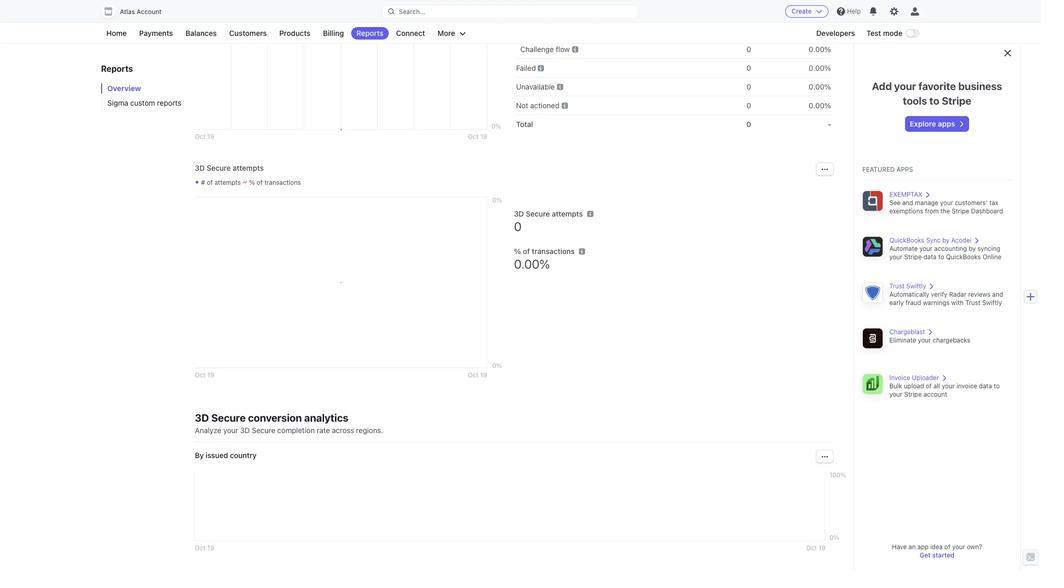 Task type: vqa. For each thing, say whether or not it's contained in the screenshot.
data in the Bulk Upload Of All Your Invoice Data To Your Stripe Account
yes



Task type: locate. For each thing, give the bounding box(es) containing it.
and inside 'automatically verify radar reviews and early fraud warnings with trust swiftly'
[[992, 291, 1003, 299]]

notifications image
[[869, 7, 877, 16]]

0 vertical spatial swiftly
[[906, 282, 926, 290]]

0 horizontal spatial transactions
[[264, 179, 301, 187]]

products
[[279, 29, 310, 38]]

0 vertical spatial %
[[249, 179, 255, 187]]

your down quickbooks sync by acodei
[[920, 245, 933, 253]]

automate
[[889, 245, 918, 253]]

0 horizontal spatial quickbooks
[[889, 237, 924, 244]]

0 for failed
[[747, 64, 751, 72]]

0 horizontal spatial by
[[942, 237, 950, 244]]

quickbooks up 'automate'
[[889, 237, 924, 244]]

frictionless
[[520, 26, 559, 35]]

data
[[924, 253, 937, 261], [979, 382, 992, 390]]

0 vertical spatial by
[[942, 237, 950, 244]]

your inside see and manage your customers' tax exemptions from the stripe dashboard
[[940, 199, 953, 207]]

and right "reviews"
[[992, 291, 1003, 299]]

your up the
[[940, 199, 953, 207]]

have
[[892, 543, 907, 551]]

completed
[[516, 7, 553, 16]]

create button
[[785, 5, 828, 18]]

dashboard
[[971, 207, 1003, 215]]

by up the 'accounting'
[[942, 237, 950, 244]]

1 vertical spatial swiftly
[[982, 299, 1002, 307]]

automatically
[[889, 291, 929, 299]]

1 horizontal spatial data
[[979, 382, 992, 390]]

analyze
[[195, 426, 221, 435]]

0 vertical spatial to
[[929, 95, 939, 107]]

account
[[137, 8, 162, 16]]

your
[[894, 80, 916, 92], [940, 199, 953, 207], [920, 245, 933, 253], [889, 253, 902, 261], [918, 337, 931, 344], [942, 382, 955, 390], [889, 391, 902, 399], [223, 426, 238, 435], [952, 543, 965, 551]]

1 horizontal spatial %
[[514, 247, 521, 256]]

1 vertical spatial trust
[[965, 299, 980, 307]]

swiftly inside 'automatically verify radar reviews and early fraud warnings with trust swiftly'
[[982, 299, 1002, 307]]

account
[[924, 391, 947, 399]]

your left own?
[[952, 543, 965, 551]]

of
[[207, 179, 213, 187], [257, 179, 263, 187], [523, 247, 530, 256], [926, 382, 932, 390], [944, 543, 950, 551]]

1 vertical spatial reports
[[101, 64, 133, 73]]

app
[[917, 543, 929, 551]]

quickbooks down the 'accounting'
[[946, 253, 981, 261]]

frictionless flow
[[520, 26, 575, 35]]

upload
[[904, 382, 924, 390]]

0 for challenge flow
[[747, 45, 751, 54]]

stripe inside see and manage your customers' tax exemptions from the stripe dashboard
[[952, 207, 969, 215]]

1 horizontal spatial transactions
[[532, 247, 575, 256]]

Search… text field
[[382, 5, 638, 18]]

swiftly
[[906, 282, 926, 290], [982, 299, 1002, 307]]

and up exemptions
[[902, 199, 913, 207]]

reports
[[157, 98, 181, 107]]

invoice
[[957, 382, 977, 390]]

0 vertical spatial 3d secure attempts
[[195, 164, 264, 172]]

swiftly up automatically
[[906, 282, 926, 290]]

stripe down 'automate'
[[904, 253, 922, 261]]

your up tools in the right of the page
[[894, 80, 916, 92]]

add
[[872, 80, 892, 92]]

0 vertical spatial data
[[924, 253, 937, 261]]

uploader
[[912, 374, 939, 382]]

data down quickbooks sync by acodei
[[924, 253, 937, 261]]

1 vertical spatial data
[[979, 382, 992, 390]]

1 horizontal spatial 3d secure attempts
[[514, 209, 583, 218]]

connect link
[[391, 27, 430, 40]]

1 horizontal spatial quickbooks
[[946, 253, 981, 261]]

invoice uploader
[[889, 374, 939, 382]]

bulk upload of all your invoice data to your stripe account
[[889, 382, 1000, 399]]

acodei
[[951, 237, 971, 244]]

1 horizontal spatial trust
[[965, 299, 980, 307]]

chargebacks
[[933, 337, 970, 344]]

swiftly down "reviews"
[[982, 299, 1002, 307]]

3d secure conversion analytics analyze your 3d secure completion rate across regions.
[[195, 412, 383, 435]]

1 horizontal spatial reports
[[356, 29, 383, 38]]

%
[[249, 179, 255, 187], [514, 247, 521, 256]]

to inside 'add your favorite business tools to stripe'
[[929, 95, 939, 107]]

1 vertical spatial transactions
[[532, 247, 575, 256]]

challenge flow
[[520, 45, 570, 54]]

and
[[902, 199, 913, 207], [992, 291, 1003, 299]]

1 vertical spatial % of transactions
[[514, 247, 575, 256]]

Search… search field
[[382, 5, 638, 18]]

your right all
[[942, 382, 955, 390]]

overview
[[107, 84, 141, 93]]

sigma custom reports
[[107, 98, 181, 107]]

0 horizontal spatial data
[[924, 253, 937, 261]]

1 horizontal spatial % of transactions
[[514, 247, 575, 256]]

attempts
[[233, 164, 264, 172], [215, 179, 241, 187], [552, 209, 583, 218]]

0 vertical spatial attempts
[[233, 164, 264, 172]]

0 horizontal spatial 3d secure attempts
[[195, 164, 264, 172]]

0 vertical spatial % of transactions
[[249, 179, 301, 187]]

to inside bulk upload of all your invoice data to your stripe account
[[994, 382, 1000, 390]]

apps
[[897, 166, 913, 174]]

to
[[929, 95, 939, 107], [938, 253, 944, 261], [994, 382, 1000, 390]]

stripe down upload
[[904, 391, 922, 399]]

0 horizontal spatial %
[[249, 179, 255, 187]]

3d secure attempts
[[195, 164, 264, 172], [514, 209, 583, 218]]

early
[[889, 299, 904, 307]]

1 vertical spatial flow
[[556, 45, 570, 54]]

by
[[942, 237, 950, 244], [969, 245, 976, 253]]

flow
[[561, 26, 575, 35], [556, 45, 570, 54]]

payments
[[139, 29, 173, 38]]

country
[[230, 451, 257, 460]]

exemptax image
[[862, 191, 883, 212]]

eliminate
[[889, 337, 916, 344]]

trust
[[889, 282, 904, 290], [965, 299, 980, 307]]

tax
[[989, 199, 998, 207]]

developers link
[[811, 27, 860, 40]]

to down favorite
[[929, 95, 939, 107]]

actioned
[[530, 101, 559, 110]]

trust up automatically
[[889, 282, 904, 290]]

quickbooks sync by acodei
[[889, 237, 971, 244]]

data right invoice
[[979, 382, 992, 390]]

bulk
[[889, 382, 902, 390]]

0 horizontal spatial and
[[902, 199, 913, 207]]

reports up overview
[[101, 64, 133, 73]]

conversion
[[248, 412, 302, 424]]

your inside 'add your favorite business tools to stripe'
[[894, 80, 916, 92]]

1 horizontal spatial by
[[969, 245, 976, 253]]

3d
[[195, 164, 205, 172], [514, 209, 524, 218], [195, 412, 209, 424], [240, 426, 250, 435]]

flow right frictionless
[[561, 26, 575, 35]]

1 horizontal spatial and
[[992, 291, 1003, 299]]

all
[[933, 382, 940, 390]]

0.00%
[[809, 7, 831, 16], [809, 26, 831, 35], [809, 45, 831, 54], [809, 64, 831, 72], [809, 82, 831, 91], [809, 101, 831, 110], [514, 257, 550, 271]]

0 vertical spatial flow
[[561, 26, 575, 35]]

svg image
[[822, 454, 828, 460]]

atlas account button
[[101, 4, 172, 19]]

0 for 3d secure attempts
[[514, 219, 522, 234]]

1 vertical spatial quickbooks
[[946, 253, 981, 261]]

1 vertical spatial by
[[969, 245, 976, 253]]

have an app idea of your own? get started
[[892, 543, 982, 560]]

flow down frictionless flow
[[556, 45, 570, 54]]

your right analyze
[[223, 426, 238, 435]]

1 horizontal spatial swiftly
[[982, 299, 1002, 307]]

stripe down favorite
[[942, 95, 971, 107]]

1 vertical spatial %
[[514, 247, 521, 256]]

0 vertical spatial and
[[902, 199, 913, 207]]

stripe down customers'
[[952, 207, 969, 215]]

to right invoice
[[994, 382, 1000, 390]]

stripe inside bulk upload of all your invoice data to your stripe account
[[904, 391, 922, 399]]

your down bulk
[[889, 391, 902, 399]]

your down 'automate'
[[889, 253, 902, 261]]

% of transactions
[[249, 179, 301, 187], [514, 247, 575, 256]]

atlas
[[120, 8, 135, 16]]

to down the 'accounting'
[[938, 253, 944, 261]]

billing
[[323, 29, 344, 38]]

by down acodei
[[969, 245, 976, 253]]

your down chargeblast
[[918, 337, 931, 344]]

reports right billing
[[356, 29, 383, 38]]

transactions
[[264, 179, 301, 187], [532, 247, 575, 256]]

1 vertical spatial and
[[992, 291, 1003, 299]]

by inside automate your accounting by syncing your stripe data to quickbooks online
[[969, 245, 976, 253]]

trust down "reviews"
[[965, 299, 980, 307]]

secure
[[207, 164, 231, 172], [526, 209, 550, 218], [211, 412, 246, 424], [252, 426, 275, 435]]

0 horizontal spatial % of transactions
[[249, 179, 301, 187]]

customers'
[[955, 199, 988, 207]]

0 vertical spatial transactions
[[264, 179, 301, 187]]

1 vertical spatial 3d secure attempts
[[514, 209, 583, 218]]

home link
[[101, 27, 132, 40]]

and inside see and manage your customers' tax exemptions from the stripe dashboard
[[902, 199, 913, 207]]

2 vertical spatial to
[[994, 382, 1000, 390]]

sync
[[926, 237, 941, 244]]

featured apps
[[862, 166, 913, 174]]

1 vertical spatial to
[[938, 253, 944, 261]]

0 for unavailable
[[747, 82, 751, 91]]

0 vertical spatial trust
[[889, 282, 904, 290]]

trust inside 'automatically verify radar reviews and early fraud warnings with trust swiftly'
[[965, 299, 980, 307]]

issued
[[206, 451, 228, 460]]

failed
[[516, 64, 536, 72]]

0 horizontal spatial swiftly
[[906, 282, 926, 290]]



Task type: describe. For each thing, give the bounding box(es) containing it.
home
[[106, 29, 127, 38]]

custom
[[130, 98, 155, 107]]

see and manage your customers' tax exemptions from the stripe dashboard
[[889, 199, 1003, 215]]

your inside have an app idea of your own? get started
[[952, 543, 965, 551]]

reviews
[[968, 291, 991, 299]]

completion
[[277, 426, 315, 435]]

overview link
[[101, 83, 184, 94]]

unavailable
[[516, 82, 555, 91]]

payments link
[[134, 27, 178, 40]]

favorite
[[919, 80, 956, 92]]

automate your accounting by syncing your stripe data to quickbooks online
[[889, 245, 1002, 261]]

0 for not actioned
[[747, 101, 751, 110]]

connect
[[396, 29, 425, 38]]

customers link
[[224, 27, 272, 40]]

data inside automate your accounting by syncing your stripe data to quickbooks online
[[924, 253, 937, 261]]

help button
[[833, 3, 865, 20]]

svg image
[[822, 166, 828, 173]]

regions.
[[356, 426, 383, 435]]

with
[[951, 299, 964, 307]]

online
[[983, 253, 1002, 261]]

0 vertical spatial quickbooks
[[889, 237, 924, 244]]

total
[[516, 120, 533, 129]]

search…
[[399, 8, 425, 15]]

to inside automate your accounting by syncing your stripe data to quickbooks online
[[938, 253, 944, 261]]

flow for challenge flow
[[556, 45, 570, 54]]

trust swiftly image
[[862, 282, 883, 303]]

explore apps link
[[906, 117, 969, 131]]

billing link
[[318, 27, 349, 40]]

more button
[[432, 27, 471, 40]]

explore apps
[[910, 119, 955, 128]]

accounting
[[934, 245, 967, 253]]

across
[[332, 426, 354, 435]]

reports link
[[351, 27, 389, 40]]

2 vertical spatial attempts
[[552, 209, 583, 218]]

chargeblast
[[889, 328, 925, 336]]

not
[[516, 101, 528, 110]]

get started link
[[920, 552, 955, 560]]

invoice uploader image
[[862, 374, 883, 395]]

trust swiftly
[[889, 282, 926, 290]]

invoice
[[889, 374, 910, 382]]

own?
[[967, 543, 982, 551]]

stripe inside 'add your favorite business tools to stripe'
[[942, 95, 971, 107]]

by
[[195, 451, 204, 460]]

quickbooks sync by acodei image
[[862, 237, 883, 257]]

atlas account
[[120, 8, 162, 16]]

by issued country
[[195, 451, 257, 460]]

idea
[[930, 543, 943, 551]]

0 horizontal spatial reports
[[101, 64, 133, 73]]

products link
[[274, 27, 316, 40]]

get
[[920, 552, 931, 560]]

test mode
[[867, 29, 902, 38]]

automatically verify radar reviews and early fraud warnings with trust swiftly
[[889, 291, 1003, 307]]

1 vertical spatial attempts
[[215, 179, 241, 187]]

test
[[867, 29, 881, 38]]

apps
[[938, 119, 955, 128]]

sigma
[[107, 98, 128, 107]]

manage
[[915, 199, 938, 207]]

not actioned
[[516, 101, 559, 110]]

an
[[909, 543, 916, 551]]

# of attempts
[[201, 179, 241, 187]]

developers
[[816, 29, 855, 38]]

business
[[958, 80, 1002, 92]]

featured
[[862, 166, 895, 174]]

of inside have an app idea of your own? get started
[[944, 543, 950, 551]]

of inside bulk upload of all your invoice data to your stripe account
[[926, 382, 932, 390]]

fraud
[[906, 299, 921, 307]]

help
[[847, 7, 861, 15]]

stripe inside automate your accounting by syncing your stripe data to quickbooks online
[[904, 253, 922, 261]]

data inside bulk upload of all your invoice data to your stripe account
[[979, 382, 992, 390]]

exemptax
[[889, 191, 922, 199]]

-
[[828, 120, 831, 129]]

create
[[792, 7, 812, 15]]

0 vertical spatial reports
[[356, 29, 383, 38]]

flow for frictionless flow
[[561, 26, 575, 35]]

started
[[932, 552, 955, 560]]

mode
[[883, 29, 902, 38]]

customers
[[229, 29, 267, 38]]

exemptions
[[889, 207, 923, 215]]

analytics
[[304, 412, 348, 424]]

sigma custom reports link
[[101, 98, 184, 108]]

quickbooks inside automate your accounting by syncing your stripe data to quickbooks online
[[946, 253, 981, 261]]

explore
[[910, 119, 936, 128]]

#
[[201, 179, 205, 187]]

from
[[925, 207, 939, 215]]

balances
[[186, 29, 217, 38]]

more
[[438, 29, 455, 38]]

rate
[[317, 426, 330, 435]]

add your favorite business tools to stripe
[[872, 80, 1002, 107]]

your inside 3d secure conversion analytics analyze your 3d secure completion rate across regions.
[[223, 426, 238, 435]]

tools
[[903, 95, 927, 107]]

chargeblast image
[[862, 328, 883, 349]]

radar
[[949, 291, 966, 299]]

warnings
[[923, 299, 949, 307]]

0 horizontal spatial trust
[[889, 282, 904, 290]]

syncing
[[978, 245, 1000, 253]]

the
[[940, 207, 950, 215]]



